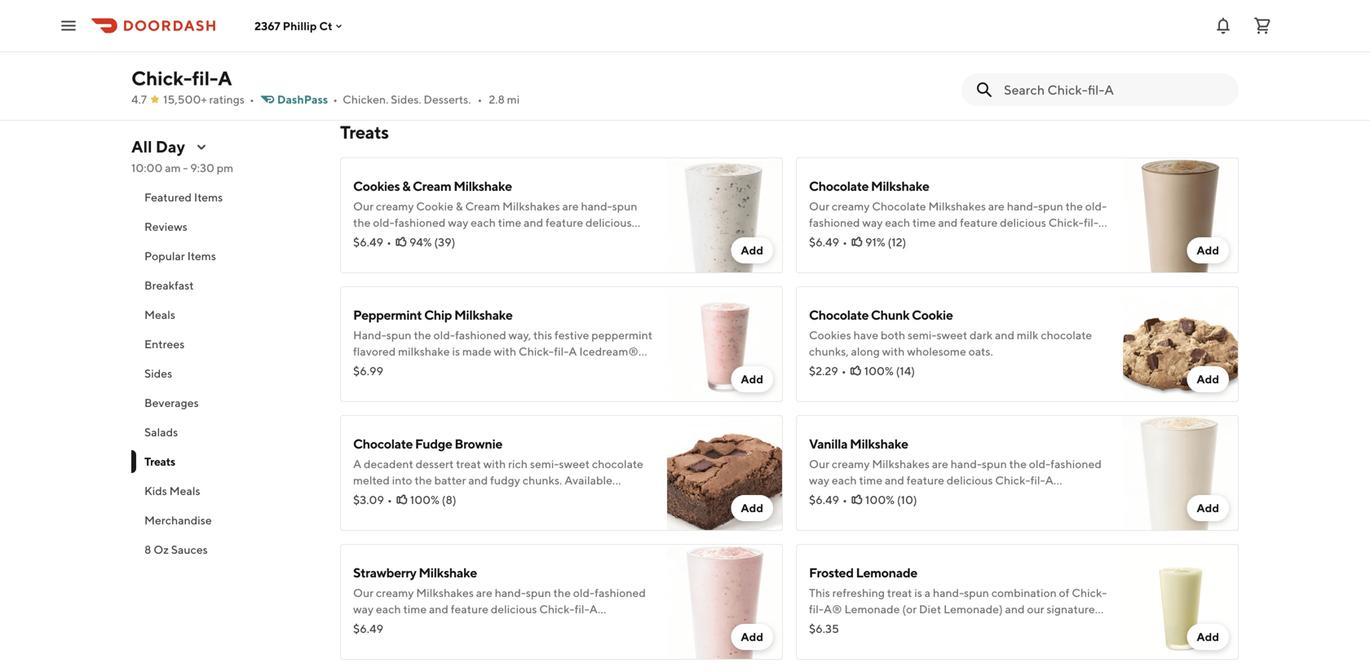 Task type: vqa. For each thing, say whether or not it's contained in the screenshot.
Creamy related to Strawberry Milkshake
yes



Task type: locate. For each thing, give the bounding box(es) containing it.
reviews button
[[131, 212, 321, 242]]

dashpass
[[277, 93, 328, 106]]

milkshake
[[398, 345, 450, 358]]

1 horizontal spatial cream
[[466, 200, 500, 213]]

with inside chocolate chunk cookie cookies have both semi-sweet dark and milk chocolate chunks, along with wholesome oats.
[[883, 345, 905, 358]]

milkshake inside strawberry milkshake our creamy milkshakes are hand-spun the old-fashioned way each time and feature delicious chick-fil-a icedream® dessert.
[[419, 565, 477, 581]]

chocolate
[[809, 178, 869, 194], [873, 200, 927, 213], [809, 307, 869, 323], [353, 436, 413, 452]]

spun inside cookies & cream milkshake our creamy cookie & cream milkshakes are hand-spun the old-fashioned way each time and feature delicious chick-fil-a icedream® dessert.
[[613, 200, 638, 213]]

dessert. inside strawberry milkshake our creamy milkshakes are hand-spun the old-fashioned way each time and feature delicious chick-fil-a icedream® dessert.
[[415, 619, 456, 632]]

dessert. inside frosted lemonade this refreshing treat is a hand-spun combination of chick- fil-a® lemonade (or diet lemonade) and our signature icedream® dessert.
[[871, 619, 912, 632]]

1 vertical spatial peppermint
[[463, 361, 524, 375]]

Item Search search field
[[1004, 81, 1226, 99]]

• for 100% (8)
[[388, 493, 392, 507]]

and inside peppermint chip milkshake hand-spun the old-fashioned way, this festive peppermint flavored milkshake is made with chick-fil-a icedream® and features chips of peppermint bark. available seasonally for a limited time.
[[353, 361, 373, 375]]

milkshake right strawberry
[[419, 565, 477, 581]]

cookies
[[353, 178, 400, 194], [809, 328, 852, 342]]

1 vertical spatial a
[[440, 490, 446, 503]]

$6.49 • left 94%
[[353, 235, 392, 249]]

items right popular
[[187, 249, 216, 263]]

with up fudgy
[[484, 457, 506, 471]]

1 horizontal spatial &
[[456, 200, 463, 213]]

featured
[[144, 191, 192, 204]]

0 vertical spatial sweet
[[937, 328, 968, 342]]

100% left "(8)"
[[410, 493, 440, 507]]

spun
[[613, 200, 638, 213], [1039, 200, 1064, 213], [387, 328, 412, 342], [982, 457, 1007, 471], [526, 586, 551, 600], [965, 586, 990, 600]]

am
[[165, 161, 181, 175]]

for
[[409, 377, 423, 391]]

1 horizontal spatial a
[[440, 490, 446, 503]]

our for strawberry milkshake
[[353, 586, 374, 600]]

oz
[[154, 543, 169, 557]]

0 horizontal spatial a
[[426, 377, 432, 391]]

milkshakes inside cookies & cream milkshake our creamy cookie & cream milkshakes are hand-spun the old-fashioned way each time and feature delicious chick-fil-a icedream® dessert.
[[503, 200, 560, 213]]

available inside "chocolate fudge brownie a decadent dessert treat with rich semi-sweet chocolate melted into the batter and fudgy chunks. available individually or in a tray."
[[565, 474, 613, 487]]

2 horizontal spatial a
[[925, 586, 931, 600]]

fil- inside the vanilla milkshake our creamy milkshakes are hand-spun the old-fashioned way each time and feature delicious chick-fil-a icedream® dessert.
[[1031, 474, 1046, 487]]

0 horizontal spatial peppermint
[[463, 361, 524, 375]]

icedream® down festive
[[580, 345, 639, 358]]

milkshake up (12)
[[871, 178, 930, 194]]

0 horizontal spatial semi-
[[530, 457, 559, 471]]

0 vertical spatial cookies
[[353, 178, 400, 194]]

lemonade)
[[944, 603, 1003, 616]]

sweet up 'chunks.' at the left of page
[[559, 457, 590, 471]]

our for chocolate milkshake
[[809, 200, 830, 213]]

milk
[[1017, 328, 1039, 342]]

old- inside cookies & cream milkshake our creamy cookie & cream milkshakes are hand-spun the old-fashioned way each time and feature delicious chick-fil-a icedream® dessert.
[[373, 216, 395, 229]]

hand-
[[581, 200, 613, 213], [1007, 200, 1039, 213], [951, 457, 982, 471], [495, 586, 526, 600], [933, 586, 965, 600]]

items down the 9:30
[[194, 191, 223, 204]]

or
[[415, 490, 426, 503]]

chocolate chunk cookie image
[[1124, 286, 1239, 402]]

add for frosted lemonade
[[1197, 630, 1220, 644]]

is left made
[[452, 345, 460, 358]]

creamy up 91%
[[832, 200, 870, 213]]

add button for peppermint chip milkshake
[[731, 366, 774, 392]]

sweet inside chocolate chunk cookie cookies have both semi-sweet dark and milk chocolate chunks, along with wholesome oats.
[[937, 328, 968, 342]]

of
[[450, 361, 460, 375], [1060, 586, 1070, 600]]

$6.49 •
[[353, 235, 392, 249], [809, 235, 848, 249], [809, 493, 848, 507]]

is
[[452, 345, 460, 358], [915, 586, 923, 600]]

add button for strawberry milkshake
[[731, 624, 774, 650]]

treat up (or
[[888, 586, 913, 600]]

dessert. inside chocolate milkshake our creamy chocolate milkshakes are hand-spun the old- fashioned way each time and feature delicious chick-fil-a icedream® dessert.
[[871, 232, 912, 246]]

spun inside peppermint chip milkshake hand-spun the old-fashioned way, this festive peppermint flavored milkshake is made with chick-fil-a icedream® and features chips of peppermint bark. available seasonally for a limited time.
[[387, 328, 412, 342]]

(8)
[[442, 493, 457, 507]]

0 horizontal spatial &
[[402, 178, 411, 194]]

0 vertical spatial treat
[[456, 457, 481, 471]]

with down both
[[883, 345, 905, 358]]

feature inside chocolate milkshake our creamy chocolate milkshakes are hand-spun the old- fashioned way each time and feature delicious chick-fil-a icedream® dessert.
[[961, 216, 998, 229]]

milkshake right "vanilla"
[[850, 436, 909, 452]]

$6.49 down strawberry
[[353, 622, 384, 636]]

chocolate inside "chocolate fudge brownie a decadent dessert treat with rich semi-sweet chocolate melted into the batter and fudgy chunks. available individually or in a tray."
[[353, 436, 413, 452]]

1 vertical spatial treat
[[888, 586, 913, 600]]

milkshake
[[454, 178, 512, 194], [871, 178, 930, 194], [455, 307, 513, 323], [850, 436, 909, 452], [419, 565, 477, 581]]

time inside strawberry milkshake our creamy milkshakes are hand-spun the old-fashioned way each time and feature delicious chick-fil-a icedream® dessert.
[[403, 603, 427, 616]]

0 vertical spatial semi-
[[908, 328, 937, 342]]

chocolate inside chocolate chunk cookie cookies have both semi-sweet dark and milk chocolate chunks, along with wholesome oats.
[[809, 307, 869, 323]]

dessert. inside the vanilla milkshake our creamy milkshakes are hand-spun the old-fashioned way each time and feature delicious chick-fil-a icedream® dessert.
[[871, 490, 912, 503]]

• right $2.29
[[842, 364, 847, 378]]

100% left (7)
[[413, 49, 443, 63]]

• right $13.25
[[391, 49, 395, 63]]

1 horizontal spatial cookie
[[912, 307, 953, 323]]

0 vertical spatial of
[[450, 361, 460, 375]]

0 vertical spatial cookie
[[416, 200, 454, 213]]

a right in
[[440, 490, 446, 503]]

• left 91%
[[843, 235, 848, 249]]

cream
[[413, 178, 452, 194], [466, 200, 500, 213]]

fashioned inside chocolate milkshake our creamy chocolate milkshakes are hand-spun the old- fashioned way each time and feature delicious chick-fil-a icedream® dessert.
[[809, 216, 861, 229]]

merchandise
[[144, 514, 212, 527]]

spun inside chocolate milkshake our creamy chocolate milkshakes are hand-spun the old- fashioned way each time and feature delicious chick-fil-a icedream® dessert.
[[1039, 200, 1064, 213]]

delicious inside cookies & cream milkshake our creamy cookie & cream milkshakes are hand-spun the old-fashioned way each time and feature delicious chick-fil-a icedream® dessert.
[[586, 216, 632, 229]]

milkshakes
[[503, 200, 560, 213], [929, 200, 987, 213], [873, 457, 930, 471], [416, 586, 474, 600]]

way down "vanilla"
[[809, 474, 830, 487]]

a right for
[[426, 377, 432, 391]]

91% (12)
[[866, 235, 907, 249]]

0 vertical spatial items
[[194, 191, 223, 204]]

sweet up 'wholesome'
[[937, 328, 968, 342]]

add button for chocolate chunk cookie
[[1188, 366, 1230, 392]]

• for 94% (39)
[[387, 235, 392, 249]]

features
[[375, 361, 418, 375]]

with down way, on the left of the page
[[494, 345, 517, 358]]

100% down along
[[865, 364, 894, 378]]

0 horizontal spatial cookie
[[416, 200, 454, 213]]

are
[[563, 200, 579, 213], [989, 200, 1005, 213], [932, 457, 949, 471], [476, 586, 493, 600]]

chocolate up 91%
[[809, 178, 869, 194]]

• left 100% (10) at bottom
[[843, 493, 848, 507]]

chick- inside chocolate milkshake our creamy chocolate milkshakes are hand-spun the old- fashioned way each time and feature delicious chick-fil-a icedream® dessert.
[[1049, 216, 1084, 229]]

100% left (10)
[[866, 493, 895, 507]]

$6.49 left 94%
[[353, 235, 384, 249]]

creamy for strawberry milkshake
[[376, 586, 414, 600]]

delicious
[[586, 216, 632, 229], [1001, 216, 1047, 229], [947, 474, 993, 487], [491, 603, 537, 616]]

creamy inside chocolate milkshake our creamy chocolate milkshakes are hand-spun the old- fashioned way each time and feature delicious chick-fil-a icedream® dessert.
[[832, 200, 870, 213]]

entrees
[[144, 337, 185, 351]]

milkshake up (39)
[[454, 178, 512, 194]]

0 vertical spatial &
[[402, 178, 411, 194]]

0 vertical spatial cream
[[413, 178, 452, 194]]

cookie
[[416, 200, 454, 213], [912, 307, 953, 323]]

frosted lemonade image
[[1124, 544, 1239, 660]]

meals up entrees at the bottom
[[144, 308, 175, 321]]

our inside strawberry milkshake our creamy milkshakes are hand-spun the old-fashioned way each time and feature delicious chick-fil-a icedream® dessert.
[[353, 586, 374, 600]]

• for 91% (12)
[[843, 235, 848, 249]]

meals right kids
[[169, 484, 200, 498]]

way inside cookies & cream milkshake our creamy cookie & cream milkshakes are hand-spun the old-fashioned way each time and feature delicious chick-fil-a icedream® dessert.
[[448, 216, 469, 229]]

1 vertical spatial of
[[1060, 586, 1070, 600]]

milkshake up made
[[455, 307, 513, 323]]

peppermint up time.
[[463, 361, 524, 375]]

creamy down strawberry
[[376, 586, 414, 600]]

• for 100% (14)
[[842, 364, 847, 378]]

chocolate inside chocolate chunk cookie cookies have both semi-sweet dark and milk chocolate chunks, along with wholesome oats.
[[1041, 328, 1093, 342]]

icedream® left (12)
[[809, 232, 869, 246]]

semi- inside chocolate chunk cookie cookies have both semi-sweet dark and milk chocolate chunks, along with wholesome oats.
[[908, 328, 937, 342]]

9:30
[[190, 161, 215, 175]]

hand- inside frosted lemonade this refreshing treat is a hand-spun combination of chick- fil-a® lemonade (or diet lemonade) and our signature icedream® dessert.
[[933, 586, 965, 600]]

our inside chocolate milkshake our creamy chocolate milkshakes are hand-spun the old- fashioned way each time and feature delicious chick-fil-a icedream® dessert.
[[809, 200, 830, 213]]

and inside frosted lemonade this refreshing treat is a hand-spun combination of chick- fil-a® lemonade (or diet lemonade) and our signature icedream® dessert.
[[1006, 603, 1025, 616]]

1 horizontal spatial is
[[915, 586, 923, 600]]

icedream®
[[414, 232, 473, 246], [809, 232, 869, 246], [580, 345, 639, 358], [809, 490, 869, 503], [353, 619, 413, 632], [809, 619, 869, 632]]

have
[[854, 328, 879, 342]]

available down festive
[[554, 361, 602, 375]]

1 vertical spatial sweet
[[559, 457, 590, 471]]

sides.
[[391, 93, 422, 106]]

and inside strawberry milkshake our creamy milkshakes are hand-spun the old-fashioned way each time and feature delicious chick-fil-a icedream® dessert.
[[429, 603, 449, 616]]

0 horizontal spatial is
[[452, 345, 460, 358]]

1 horizontal spatial semi-
[[908, 328, 937, 342]]

of up the limited
[[450, 361, 460, 375]]

(10)
[[897, 493, 918, 507]]

100% (14)
[[865, 364, 916, 378]]

$6.49 • left 91%
[[809, 235, 848, 249]]

is inside peppermint chip milkshake hand-spun the old-fashioned way, this festive peppermint flavored milkshake is made with chick-fil-a icedream® and features chips of peppermint bark. available seasonally for a limited time.
[[452, 345, 460, 358]]

signature
[[1047, 603, 1096, 616]]

lemonade up refreshing
[[856, 565, 918, 581]]

1 vertical spatial cream
[[466, 200, 500, 213]]

• left 94%
[[387, 235, 392, 249]]

• right $3.09
[[388, 493, 392, 507]]

treat
[[456, 457, 481, 471], [888, 586, 913, 600]]

0 vertical spatial available
[[554, 361, 602, 375]]

icedream® inside frosted lemonade this refreshing treat is a hand-spun combination of chick- fil-a® lemonade (or diet lemonade) and our signature icedream® dessert.
[[809, 619, 869, 632]]

creamy inside the vanilla milkshake our creamy milkshakes are hand-spun the old-fashioned way each time and feature delicious chick-fil-a icedream® dessert.
[[832, 457, 870, 471]]

and inside chocolate chunk cookie cookies have both semi-sweet dark and milk chocolate chunks, along with wholesome oats.
[[995, 328, 1015, 342]]

• left the 2.8
[[478, 93, 483, 106]]

0 horizontal spatial chocolate
[[592, 457, 644, 471]]

add button for chocolate fudge brownie
[[731, 495, 774, 521]]

icedream® down strawberry
[[353, 619, 413, 632]]

and inside "chocolate fudge brownie a decadent dessert treat with rich semi-sweet chocolate melted into the batter and fudgy chunks. available individually or in a tray."
[[469, 474, 488, 487]]

limited
[[434, 377, 470, 391]]

chick- inside frosted lemonade this refreshing treat is a hand-spun combination of chick- fil-a® lemonade (or diet lemonade) and our signature icedream® dessert.
[[1072, 586, 1108, 600]]

merchandise button
[[131, 506, 321, 535]]

$13.25
[[353, 49, 387, 63]]

cookie inside cookies & cream milkshake our creamy cookie & cream milkshakes are hand-spun the old-fashioned way each time and feature delicious chick-fil-a icedream® dessert.
[[416, 200, 454, 213]]

lemonade down refreshing
[[845, 603, 900, 616]]

2367
[[255, 19, 280, 32]]

0 horizontal spatial treats
[[144, 455, 175, 468]]

91%
[[866, 235, 886, 249]]

$6.49
[[353, 235, 384, 249], [809, 235, 840, 249], [809, 493, 840, 507], [353, 622, 384, 636]]

cookies & cream milkshake our creamy cookie & cream milkshakes are hand-spun the old-fashioned way each time and feature delicious chick-fil-a icedream® dessert.
[[353, 178, 638, 246]]

featured items
[[144, 191, 223, 204]]

each inside chocolate milkshake our creamy chocolate milkshakes are hand-spun the old- fashioned way each time and feature delicious chick-fil-a icedream® dessert.
[[886, 216, 911, 229]]

cookie up 94% (39)
[[416, 200, 454, 213]]

treats down chicken. on the left
[[340, 122, 389, 143]]

chick-
[[131, 67, 192, 90], [1049, 216, 1084, 229], [353, 232, 389, 246], [519, 345, 554, 358], [996, 474, 1031, 487], [1072, 586, 1108, 600], [540, 603, 575, 616]]

100% for chocolate chunk cookie
[[865, 364, 894, 378]]

milkshake for strawberry milkshake
[[419, 565, 477, 581]]

available right 'chunks.' at the left of page
[[565, 474, 613, 487]]

fashioned inside the vanilla milkshake our creamy milkshakes are hand-spun the old-fashioned way each time and feature delicious chick-fil-a icedream® dessert.
[[1051, 457, 1102, 471]]

• for 100% (10)
[[843, 493, 848, 507]]

feature inside the vanilla milkshake our creamy milkshakes are hand-spun the old-fashioned way each time and feature delicious chick-fil-a icedream® dessert.
[[907, 474, 945, 487]]

• right ratings
[[250, 93, 254, 106]]

is inside frosted lemonade this refreshing treat is a hand-spun combination of chick- fil-a® lemonade (or diet lemonade) and our signature icedream® dessert.
[[915, 586, 923, 600]]

the inside strawberry milkshake our creamy milkshakes are hand-spun the old-fashioned way each time and feature delicious chick-fil-a icedream® dessert.
[[554, 586, 571, 600]]

time inside the vanilla milkshake our creamy milkshakes are hand-spun the old-fashioned way each time and feature delicious chick-fil-a icedream® dessert.
[[860, 474, 883, 487]]

way up 91%
[[863, 216, 883, 229]]

treat down brownie
[[456, 457, 481, 471]]

add button for vanilla milkshake
[[1188, 495, 1230, 521]]

a up diet
[[925, 586, 931, 600]]

treats
[[340, 122, 389, 143], [144, 455, 175, 468]]

1 horizontal spatial of
[[1060, 586, 1070, 600]]

icedream® down a®
[[809, 619, 869, 632]]

our
[[1028, 603, 1045, 616]]

seasonally
[[353, 377, 407, 391]]

0 vertical spatial chocolate
[[1041, 328, 1093, 342]]

is up (or
[[915, 586, 923, 600]]

creamy up 94%
[[376, 200, 414, 213]]

of inside peppermint chip milkshake hand-spun the old-fashioned way, this festive peppermint flavored milkshake is made with chick-fil-a icedream® and features chips of peppermint bark. available seasonally for a limited time.
[[450, 361, 460, 375]]

along
[[851, 345, 880, 358]]

0 horizontal spatial of
[[450, 361, 460, 375]]

2 vertical spatial a
[[925, 586, 931, 600]]

chocolate for chocolate chunk cookie
[[1041, 328, 1093, 342]]

and inside cookies & cream milkshake our creamy cookie & cream milkshakes are hand-spun the old-fashioned way each time and feature delicious chick-fil-a icedream® dessert.
[[524, 216, 544, 229]]

the inside chocolate milkshake our creamy chocolate milkshakes are hand-spun the old- fashioned way each time and feature delicious chick-fil-a icedream® dessert.
[[1066, 200, 1084, 213]]

0 horizontal spatial treat
[[456, 457, 481, 471]]

way down strawberry
[[353, 603, 374, 616]]

1 vertical spatial chocolate
[[592, 457, 644, 471]]

chocolate up (12)
[[873, 200, 927, 213]]

fil- inside cookies & cream milkshake our creamy cookie & cream milkshakes are hand-spun the old-fashioned way each time and feature delicious chick-fil-a icedream® dessert.
[[389, 232, 403, 246]]

milkshake inside the vanilla milkshake our creamy milkshakes are hand-spun the old-fashioned way each time and feature delicious chick-fil-a icedream® dessert.
[[850, 436, 909, 452]]

2367 phillip ct button
[[255, 19, 346, 32]]

of inside frosted lemonade this refreshing treat is a hand-spun combination of chick- fil-a® lemonade (or diet lemonade) and our signature icedream® dessert.
[[1060, 586, 1070, 600]]

treat inside "chocolate fudge brownie a decadent dessert treat with rich semi-sweet chocolate melted into the batter and fudgy chunks. available individually or in a tray."
[[456, 457, 481, 471]]

0 vertical spatial treats
[[340, 122, 389, 143]]

chocolate up decadent
[[353, 436, 413, 452]]

(or
[[903, 603, 917, 616]]

each inside strawberry milkshake our creamy milkshakes are hand-spun the old-fashioned way each time and feature delicious chick-fil-a icedream® dessert.
[[376, 603, 401, 616]]

of up signature
[[1060, 586, 1070, 600]]

fashioned inside strawberry milkshake our creamy milkshakes are hand-spun the old-fashioned way each time and feature delicious chick-fil-a icedream® dessert.
[[595, 586, 646, 600]]

1 horizontal spatial peppermint
[[592, 328, 653, 342]]

chick- inside cookies & cream milkshake our creamy cookie & cream milkshakes are hand-spun the old-fashioned way each time and feature delicious chick-fil-a icedream® dessert.
[[353, 232, 389, 246]]

hand- inside the vanilla milkshake our creamy milkshakes are hand-spun the old-fashioned way each time and feature delicious chick-fil-a icedream® dessert.
[[951, 457, 982, 471]]

15,500+
[[163, 93, 207, 106]]

wholesome
[[908, 345, 967, 358]]

a inside chocolate milkshake our creamy chocolate milkshakes are hand-spun the old- fashioned way each time and feature delicious chick-fil-a icedream® dessert.
[[1099, 216, 1107, 229]]

desserts.
[[424, 93, 471, 106]]

our
[[353, 200, 374, 213], [809, 200, 830, 213], [809, 457, 830, 471], [353, 586, 374, 600]]

the inside the vanilla milkshake our creamy milkshakes are hand-spun the old-fashioned way each time and feature delicious chick-fil-a icedream® dessert.
[[1010, 457, 1027, 471]]

featured items button
[[131, 183, 321, 212]]

$6.49 for vanilla
[[809, 493, 840, 507]]

chocolate up have
[[809, 307, 869, 323]]

1 vertical spatial is
[[915, 586, 923, 600]]

1 horizontal spatial treat
[[888, 586, 913, 600]]

peppermint right festive
[[592, 328, 653, 342]]

semi-
[[908, 328, 937, 342], [530, 457, 559, 471]]

fudgy
[[491, 474, 521, 487]]

semi- up 'wholesome'
[[908, 328, 937, 342]]

chick- inside peppermint chip milkshake hand-spun the old-fashioned way, this festive peppermint flavored milkshake is made with chick-fil-a icedream® and features chips of peppermint bark. available seasonally for a limited time.
[[519, 345, 554, 358]]

cookie inside chocolate chunk cookie cookies have both semi-sweet dark and milk chocolate chunks, along with wholesome oats.
[[912, 307, 953, 323]]

1 horizontal spatial cookies
[[809, 328, 852, 342]]

chocolate fudge brownie image
[[667, 415, 783, 531]]

creamy down "vanilla"
[[832, 457, 870, 471]]

milkshake inside chocolate milkshake our creamy chocolate milkshakes are hand-spun the old- fashioned way each time and feature delicious chick-fil-a icedream® dessert.
[[871, 178, 930, 194]]

&
[[402, 178, 411, 194], [456, 200, 463, 213]]

add for strawberry milkshake
[[741, 630, 764, 644]]

1 horizontal spatial sweet
[[937, 328, 968, 342]]

treats down salads
[[144, 455, 175, 468]]

1 vertical spatial available
[[565, 474, 613, 487]]

items
[[194, 191, 223, 204], [187, 249, 216, 263]]

1 vertical spatial cookies
[[809, 328, 852, 342]]

chocolate inside "chocolate fudge brownie a decadent dessert treat with rich semi-sweet chocolate melted into the batter and fudgy chunks. available individually or in a tray."
[[592, 457, 644, 471]]

delicious inside the vanilla milkshake our creamy milkshakes are hand-spun the old-fashioned way each time and feature delicious chick-fil-a icedream® dessert.
[[947, 474, 993, 487]]

1 vertical spatial semi-
[[530, 457, 559, 471]]

chocolate for brownie
[[353, 436, 413, 452]]

cookie up 'wholesome'
[[912, 307, 953, 323]]

0 vertical spatial is
[[452, 345, 460, 358]]

ct
[[319, 19, 333, 32]]

and
[[524, 216, 544, 229], [939, 216, 958, 229], [995, 328, 1015, 342], [353, 361, 373, 375], [469, 474, 488, 487], [885, 474, 905, 487], [429, 603, 449, 616], [1006, 603, 1025, 616]]

0 horizontal spatial cookies
[[353, 178, 400, 194]]

0 vertical spatial peppermint
[[592, 328, 653, 342]]

15,500+ ratings •
[[163, 93, 254, 106]]

old- inside chocolate milkshake our creamy chocolate milkshakes are hand-spun the old- fashioned way each time and feature delicious chick-fil-a icedream® dessert.
[[1086, 200, 1107, 213]]

items for featured items
[[194, 191, 223, 204]]

peppermint
[[353, 307, 422, 323]]

100% for chocolate fudge brownie
[[410, 493, 440, 507]]

0 items, open order cart image
[[1253, 16, 1273, 35]]

0 vertical spatial a
[[426, 377, 432, 391]]

semi- up 'chunks.' at the left of page
[[530, 457, 559, 471]]

individually
[[353, 490, 413, 503]]

icedream® up chip
[[414, 232, 473, 246]]

1 horizontal spatial chocolate
[[1041, 328, 1093, 342]]

1 vertical spatial items
[[187, 249, 216, 263]]

$6.49 left 91%
[[809, 235, 840, 249]]

kids
[[144, 484, 167, 498]]

$6.49 • down "vanilla"
[[809, 493, 848, 507]]

add for chocolate chunk cookie
[[1197, 372, 1220, 386]]

our inside cookies & cream milkshake our creamy cookie & cream milkshakes are hand-spun the old-fashioned way each time and feature delicious chick-fil-a icedream® dessert.
[[353, 200, 374, 213]]

way up (39)
[[448, 216, 469, 229]]

1 vertical spatial cookie
[[912, 307, 953, 323]]

icedream® down "vanilla"
[[809, 490, 869, 503]]

$6.49 down "vanilla"
[[809, 493, 840, 507]]

available
[[554, 361, 602, 375], [565, 474, 613, 487]]

chicken.
[[343, 93, 389, 106]]

100%
[[413, 49, 443, 63], [865, 364, 894, 378], [410, 493, 440, 507], [866, 493, 895, 507]]

0 horizontal spatial sweet
[[559, 457, 590, 471]]

$2.29
[[809, 364, 839, 378]]

vanilla milkshake our creamy milkshakes are hand-spun the old-fashioned way each time and feature delicious chick-fil-a icedream® dessert.
[[809, 436, 1102, 503]]

cookies & cream milkshake image
[[667, 157, 783, 273]]

fashioned
[[395, 216, 446, 229], [809, 216, 861, 229], [455, 328, 507, 342], [1051, 457, 1102, 471], [595, 586, 646, 600]]

milkshakes inside chocolate milkshake our creamy chocolate milkshakes are hand-spun the old- fashioned way each time and feature delicious chick-fil-a icedream® dessert.
[[929, 200, 987, 213]]

(12)
[[888, 235, 907, 249]]



Task type: describe. For each thing, give the bounding box(es) containing it.
add for vanilla milkshake
[[1197, 501, 1220, 515]]

chips
[[420, 361, 448, 375]]

100% (7)
[[413, 49, 459, 63]]

a inside "chocolate fudge brownie a decadent dessert treat with rich semi-sweet chocolate melted into the batter and fudgy chunks. available individually or in a tray."
[[440, 490, 446, 503]]

• left chicken. on the left
[[333, 93, 338, 106]]

hand- inside strawberry milkshake our creamy milkshakes are hand-spun the old-fashioned way each time and feature delicious chick-fil-a icedream® dessert.
[[495, 586, 526, 600]]

100% (8)
[[410, 493, 457, 507]]

milkshake inside cookies & cream milkshake our creamy cookie & cream milkshakes are hand-spun the old-fashioned way each time and feature delicious chick-fil-a icedream® dessert.
[[454, 178, 512, 194]]

100% for vanilla milkshake
[[866, 493, 895, 507]]

items for popular items
[[187, 249, 216, 263]]

delicious inside strawberry milkshake our creamy milkshakes are hand-spun the old-fashioned way each time and feature delicious chick-fil-a icedream® dessert.
[[491, 603, 537, 616]]

old- inside strawberry milkshake our creamy milkshakes are hand-spun the old-fashioned way each time and feature delicious chick-fil-a icedream® dessert.
[[573, 586, 595, 600]]

with inside "chocolate fudge brownie a decadent dessert treat with rich semi-sweet chocolate melted into the batter and fudgy chunks. available individually or in a tray."
[[484, 457, 506, 471]]

frosted lemonade this refreshing treat is a hand-spun combination of chick- fil-a® lemonade (or diet lemonade) and our signature icedream® dessert.
[[809, 565, 1108, 632]]

creamy for chocolate milkshake
[[832, 200, 870, 213]]

notification bell image
[[1214, 16, 1234, 35]]

add for chocolate fudge brownie
[[741, 501, 764, 515]]

salads button
[[131, 418, 321, 447]]

the inside peppermint chip milkshake hand-spun the old-fashioned way, this festive peppermint flavored milkshake is made with chick-fil-a icedream® and features chips of peppermint bark. available seasonally for a limited time.
[[414, 328, 431, 342]]

flavored
[[353, 345, 396, 358]]

$6.49 for chocolate
[[809, 235, 840, 249]]

1 vertical spatial treats
[[144, 455, 175, 468]]

menus image
[[195, 140, 208, 153]]

beverages button
[[131, 388, 321, 418]]

old- inside the vanilla milkshake our creamy milkshakes are hand-spun the old-fashioned way each time and feature delicious chick-fil-a icedream® dessert.
[[1030, 457, 1051, 471]]

cookies inside chocolate chunk cookie cookies have both semi-sweet dark and milk chocolate chunks, along with wholesome oats.
[[809, 328, 852, 342]]

sides
[[144, 367, 172, 380]]

chocolate fudge brownie a decadent dessert treat with rich semi-sweet chocolate melted into the batter and fudgy chunks. available individually or in a tray.
[[353, 436, 644, 503]]

beverages
[[144, 396, 199, 410]]

breakfast button
[[131, 271, 321, 300]]

way inside strawberry milkshake our creamy milkshakes are hand-spun the old-fashioned way each time and feature delicious chick-fil-a icedream® dessert.
[[353, 603, 374, 616]]

8
[[144, 543, 151, 557]]

1 horizontal spatial treats
[[340, 122, 389, 143]]

sides button
[[131, 359, 321, 388]]

are inside chocolate milkshake our creamy chocolate milkshakes are hand-spun the old- fashioned way each time and feature delicious chick-fil-a icedream® dessert.
[[989, 200, 1005, 213]]

day
[[156, 137, 185, 156]]

hand- inside cookies & cream milkshake our creamy cookie & cream milkshakes are hand-spun the old-fashioned way each time and feature delicious chick-fil-a icedream® dessert.
[[581, 200, 613, 213]]

icedream® inside chocolate milkshake our creamy chocolate milkshakes are hand-spun the old- fashioned way each time and feature delicious chick-fil-a icedream® dessert.
[[809, 232, 869, 246]]

way inside the vanilla milkshake our creamy milkshakes are hand-spun the old-fashioned way each time and feature delicious chick-fil-a icedream® dessert.
[[809, 474, 830, 487]]

pm
[[217, 161, 234, 175]]

oats.
[[969, 345, 994, 358]]

all
[[131, 137, 152, 156]]

0 vertical spatial meals
[[144, 308, 175, 321]]

add button for cookies & cream milkshake
[[731, 237, 774, 264]]

sweet inside "chocolate fudge brownie a decadent dessert treat with rich semi-sweet chocolate melted into the batter and fudgy chunks. available individually or in a tray."
[[559, 457, 590, 471]]

chick- inside the vanilla milkshake our creamy milkshakes are hand-spun the old-fashioned way each time and feature delicious chick-fil-a icedream® dessert.
[[996, 474, 1031, 487]]

kids meals button
[[131, 477, 321, 506]]

add button for chocolate milkshake
[[1188, 237, 1230, 264]]

peppermint chip milkshake image
[[667, 286, 783, 402]]

dessert
[[416, 457, 454, 471]]

(39)
[[434, 235, 456, 249]]

reviews
[[144, 220, 188, 233]]

chocolate for our
[[809, 178, 869, 194]]

this
[[809, 586, 831, 600]]

$2.29 •
[[809, 364, 847, 378]]

meals button
[[131, 300, 321, 330]]

a inside peppermint chip milkshake hand-spun the old-fashioned way, this festive peppermint flavored milkshake is made with chick-fil-a icedream® and features chips of peppermint bark. available seasonally for a limited time.
[[569, 345, 577, 358]]

icedream® inside cookies & cream milkshake our creamy cookie & cream milkshakes are hand-spun the old-fashioned way each time and feature delicious chick-fil-a icedream® dessert.
[[414, 232, 473, 246]]

fil- inside chocolate milkshake our creamy chocolate milkshakes are hand-spun the old- fashioned way each time and feature delicious chick-fil-a icedream® dessert.
[[1084, 216, 1099, 229]]

feature inside cookies & cream milkshake our creamy cookie & cream milkshakes are hand-spun the old-fashioned way each time and feature delicious chick-fil-a icedream® dessert.
[[546, 216, 584, 229]]

our for vanilla milkshake
[[809, 457, 830, 471]]

(7)
[[445, 49, 459, 63]]

all day
[[131, 137, 185, 156]]

creamy inside cookies & cream milkshake our creamy cookie & cream milkshakes are hand-spun the old-fashioned way each time and feature delicious chick-fil-a icedream® dessert.
[[376, 200, 414, 213]]

bark.
[[526, 361, 552, 375]]

are inside the vanilla milkshake our creamy milkshakes are hand-spun the old-fashioned way each time and feature delicious chick-fil-a icedream® dessert.
[[932, 457, 949, 471]]

frosted
[[809, 565, 854, 581]]

0 horizontal spatial cream
[[413, 178, 452, 194]]

a inside peppermint chip milkshake hand-spun the old-fashioned way, this festive peppermint flavored milkshake is made with chick-fil-a icedream® and features chips of peppermint bark. available seasonally for a limited time.
[[426, 377, 432, 391]]

dessert. inside cookies & cream milkshake our creamy cookie & cream milkshakes are hand-spun the old-fashioned way each time and feature delicious chick-fil-a icedream® dessert.
[[476, 232, 516, 246]]

$13.25 •
[[353, 49, 395, 63]]

spun inside frosted lemonade this refreshing treat is a hand-spun combination of chick- fil-a® lemonade (or diet lemonade) and our signature icedream® dessert.
[[965, 586, 990, 600]]

fudge
[[415, 436, 453, 452]]

add for chocolate milkshake
[[1197, 244, 1220, 257]]

available inside peppermint chip milkshake hand-spun the old-fashioned way, this festive peppermint flavored milkshake is made with chick-fil-a icedream® and features chips of peppermint bark. available seasonally for a limited time.
[[554, 361, 602, 375]]

way inside chocolate milkshake our creamy chocolate milkshakes are hand-spun the old- fashioned way each time and feature delicious chick-fil-a icedream® dessert.
[[863, 216, 883, 229]]

combination
[[992, 586, 1057, 600]]

milkshakes inside strawberry milkshake our creamy milkshakes are hand-spun the old-fashioned way each time and feature delicious chick-fil-a icedream® dessert.
[[416, 586, 474, 600]]

chocolate chunk cookie cookies have both semi-sweet dark and milk chocolate chunks, along with wholesome oats.
[[809, 307, 1093, 358]]

in
[[428, 490, 437, 503]]

• for 100% (7)
[[391, 49, 395, 63]]

each inside the vanilla milkshake our creamy milkshakes are hand-spun the old-fashioned way each time and feature delicious chick-fil-a icedream® dessert.
[[832, 474, 857, 487]]

chick-fil-a
[[131, 67, 232, 90]]

icedream® inside strawberry milkshake our creamy milkshakes are hand-spun the old-fashioned way each time and feature delicious chick-fil-a icedream® dessert.
[[353, 619, 413, 632]]

made
[[463, 345, 492, 358]]

4.7
[[131, 93, 147, 106]]

festive
[[555, 328, 590, 342]]

mi
[[507, 93, 520, 106]]

fashioned inside cookies & cream milkshake our creamy cookie & cream milkshakes are hand-spun the old-fashioned way each time and feature delicious chick-fil-a icedream® dessert.
[[395, 216, 446, 229]]

chick- inside strawberry milkshake our creamy milkshakes are hand-spun the old-fashioned way each time and feature delicious chick-fil-a icedream® dessert.
[[540, 603, 575, 616]]

milkshake for chocolate milkshake
[[871, 178, 930, 194]]

add button for frosted lemonade
[[1188, 624, 1230, 650]]

semi- inside "chocolate fudge brownie a decadent dessert treat with rich semi-sweet chocolate melted into the batter and fudgy chunks. available individually or in a tray."
[[530, 457, 559, 471]]

each inside cookies & cream milkshake our creamy cookie & cream milkshakes are hand-spun the old-fashioned way each time and feature delicious chick-fil-a icedream® dessert.
[[471, 216, 496, 229]]

2367 phillip ct
[[255, 19, 333, 32]]

add for cookies & cream milkshake
[[741, 244, 764, 257]]

milkshake inside peppermint chip milkshake hand-spun the old-fashioned way, this festive peppermint flavored milkshake is made with chick-fil-a icedream® and features chips of peppermint bark. available seasonally for a limited time.
[[455, 307, 513, 323]]

strawberry
[[353, 565, 417, 581]]

vanilla milkshake image
[[1124, 415, 1239, 531]]

brownie
[[455, 436, 503, 452]]

chunks.
[[523, 474, 562, 487]]

feature inside strawberry milkshake our creamy milkshakes are hand-spun the old-fashioned way each time and feature delicious chick-fil-a icedream® dessert.
[[451, 603, 489, 616]]

$3.09 •
[[353, 493, 392, 507]]

94% (39)
[[410, 235, 456, 249]]

into
[[392, 474, 413, 487]]

market salad image
[[667, 0, 783, 87]]

treat inside frosted lemonade this refreshing treat is a hand-spun combination of chick- fil-a® lemonade (or diet lemonade) and our signature icedream® dessert.
[[888, 586, 913, 600]]

strawberry milkshake our creamy milkshakes are hand-spun the old-fashioned way each time and feature delicious chick-fil-a icedream® dessert.
[[353, 565, 646, 632]]

hand-
[[353, 328, 387, 342]]

chocolate for chocolate fudge brownie
[[592, 457, 644, 471]]

kids meals
[[144, 484, 200, 498]]

spun inside strawberry milkshake our creamy milkshakes are hand-spun the old-fashioned way each time and feature delicious chick-fil-a icedream® dessert.
[[526, 586, 551, 600]]

8 oz sauces
[[144, 543, 208, 557]]

$6.49 for cookies
[[353, 235, 384, 249]]

$6.49 • for vanilla
[[809, 493, 848, 507]]

$3.09
[[353, 493, 384, 507]]

strawberry milkshake image
[[667, 544, 783, 660]]

old- inside peppermint chip milkshake hand-spun the old-fashioned way, this festive peppermint flavored milkshake is made with chick-fil-a icedream® and features chips of peppermint bark. available seasonally for a limited time.
[[434, 328, 455, 342]]

entrees button
[[131, 330, 321, 359]]

10:00
[[131, 161, 163, 175]]

a inside frosted lemonade this refreshing treat is a hand-spun combination of chick- fil-a® lemonade (or diet lemonade) and our signature icedream® dessert.
[[925, 586, 931, 600]]

$6.49 • for chocolate
[[809, 235, 848, 249]]

$6.49 • for cookies
[[353, 235, 392, 249]]

rich
[[508, 457, 528, 471]]

time inside chocolate milkshake our creamy chocolate milkshakes are hand-spun the old- fashioned way each time and feature delicious chick-fil-a icedream® dessert.
[[913, 216, 936, 229]]

vanilla
[[809, 436, 848, 452]]

open menu image
[[59, 16, 78, 35]]

a®
[[824, 603, 843, 616]]

fashioned inside peppermint chip milkshake hand-spun the old-fashioned way, this festive peppermint flavored milkshake is made with chick-fil-a icedream® and features chips of peppermint bark. available seasonally for a limited time.
[[455, 328, 507, 342]]

ratings
[[209, 93, 245, 106]]

a inside the vanilla milkshake our creamy milkshakes are hand-spun the old-fashioned way each time and feature delicious chick-fil-a icedream® dessert.
[[1046, 474, 1054, 487]]

the inside cookies & cream milkshake our creamy cookie & cream milkshakes are hand-spun the old-fashioned way each time and feature delicious chick-fil-a icedream® dessert.
[[353, 216, 371, 229]]

icedream® inside peppermint chip milkshake hand-spun the old-fashioned way, this festive peppermint flavored milkshake is made with chick-fil-a icedream® and features chips of peppermint bark. available seasonally for a limited time.
[[580, 345, 639, 358]]

tray.
[[448, 490, 470, 503]]

and inside chocolate milkshake our creamy chocolate milkshakes are hand-spun the old- fashioned way each time and feature delicious chick-fil-a icedream® dessert.
[[939, 216, 958, 229]]

94%
[[410, 235, 432, 249]]

creamy for vanilla milkshake
[[832, 457, 870, 471]]

a inside "chocolate fudge brownie a decadent dessert treat with rich semi-sweet chocolate melted into the batter and fudgy chunks. available individually or in a tray."
[[353, 457, 362, 471]]

fil- inside strawberry milkshake our creamy milkshakes are hand-spun the old-fashioned way each time and feature delicious chick-fil-a icedream® dessert.
[[575, 603, 590, 616]]

chicken. sides. desserts. • 2.8 mi
[[343, 93, 520, 106]]

$6.99
[[353, 364, 384, 378]]

this
[[534, 328, 553, 342]]

0 vertical spatial lemonade
[[856, 565, 918, 581]]

delicious inside chocolate milkshake our creamy chocolate milkshakes are hand-spun the old- fashioned way each time and feature delicious chick-fil-a icedream® dessert.
[[1001, 216, 1047, 229]]

1 vertical spatial meals
[[169, 484, 200, 498]]

1 vertical spatial &
[[456, 200, 463, 213]]

and inside the vanilla milkshake our creamy milkshakes are hand-spun the old-fashioned way each time and feature delicious chick-fil-a icedream® dessert.
[[885, 474, 905, 487]]

way,
[[509, 328, 531, 342]]

sauces
[[171, 543, 208, 557]]

chocolate for cookie
[[809, 307, 869, 323]]

decadent
[[364, 457, 414, 471]]

add for peppermint chip milkshake
[[741, 372, 764, 386]]

spun inside the vanilla milkshake our creamy milkshakes are hand-spun the old-fashioned way each time and feature delicious chick-fil-a icedream® dessert.
[[982, 457, 1007, 471]]

10:00 am - 9:30 pm
[[131, 161, 234, 175]]

1 vertical spatial lemonade
[[845, 603, 900, 616]]

time inside cookies & cream milkshake our creamy cookie & cream milkshakes are hand-spun the old-fashioned way each time and feature delicious chick-fil-a icedream® dessert.
[[498, 216, 522, 229]]

breakfast
[[144, 279, 194, 292]]

popular
[[144, 249, 185, 263]]

with inside peppermint chip milkshake hand-spun the old-fashioned way, this festive peppermint flavored milkshake is made with chick-fil-a icedream® and features chips of peppermint bark. available seasonally for a limited time.
[[494, 345, 517, 358]]

100% (10)
[[866, 493, 918, 507]]

cookies inside cookies & cream milkshake our creamy cookie & cream milkshakes are hand-spun the old-fashioned way each time and feature delicious chick-fil-a icedream® dessert.
[[353, 178, 400, 194]]

batter
[[435, 474, 466, 487]]

diet
[[920, 603, 942, 616]]

dark
[[970, 328, 993, 342]]

icedream® inside the vanilla milkshake our creamy milkshakes are hand-spun the old-fashioned way each time and feature delicious chick-fil-a icedream® dessert.
[[809, 490, 869, 503]]

-
[[183, 161, 188, 175]]

time.
[[472, 377, 498, 391]]

are inside cookies & cream milkshake our creamy cookie & cream milkshakes are hand-spun the old-fashioned way each time and feature delicious chick-fil-a icedream® dessert.
[[563, 200, 579, 213]]

milkshakes inside the vanilla milkshake our creamy milkshakes are hand-spun the old-fashioned way each time and feature delicious chick-fil-a icedream® dessert.
[[873, 457, 930, 471]]

fil- inside peppermint chip milkshake hand-spun the old-fashioned way, this festive peppermint flavored milkshake is made with chick-fil-a icedream® and features chips of peppermint bark. available seasonally for a limited time.
[[554, 345, 569, 358]]

both
[[881, 328, 906, 342]]

a inside strawberry milkshake our creamy milkshakes are hand-spun the old-fashioned way each time and feature delicious chick-fil-a icedream® dessert.
[[590, 603, 598, 616]]

chocolate milkshake image
[[1124, 157, 1239, 273]]

milkshake for vanilla milkshake
[[850, 436, 909, 452]]

$6.35
[[809, 622, 840, 636]]

2.8
[[489, 93, 505, 106]]



